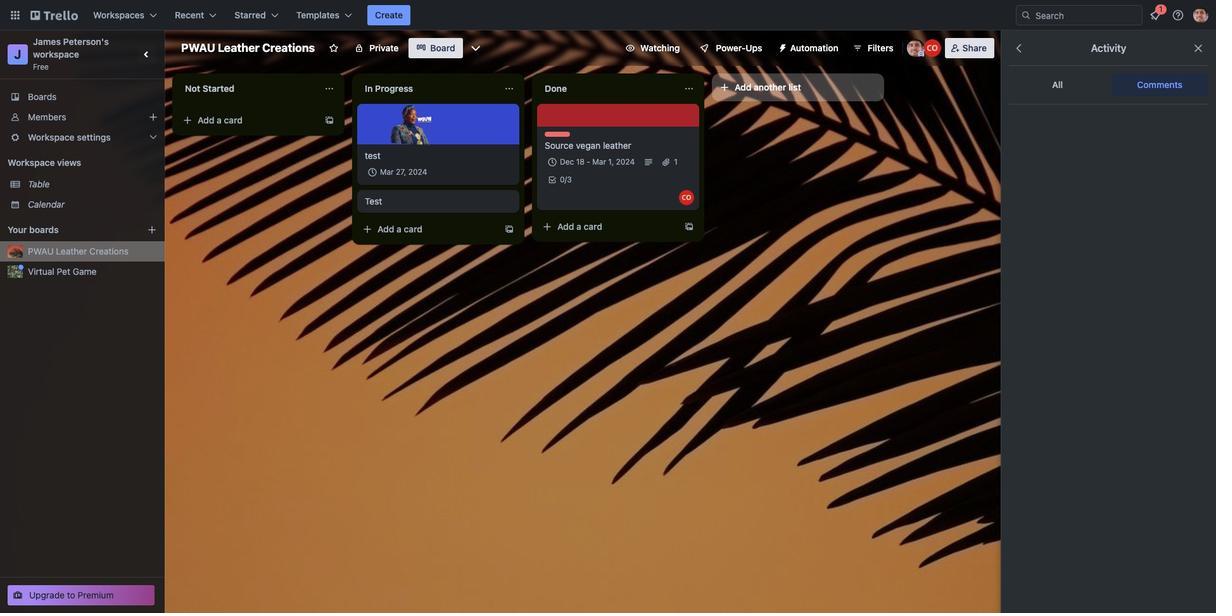 Task type: vqa. For each thing, say whether or not it's contained in the screenshot.
Create button
yes



Task type: describe. For each thing, give the bounding box(es) containing it.
1
[[674, 157, 678, 167]]

recent
[[175, 10, 204, 20]]

back to home image
[[30, 5, 78, 25]]

this member is an admin of this board. image
[[918, 51, 924, 57]]

power-ups
[[716, 42, 762, 53]]

Search field
[[1031, 6, 1142, 25]]

Mar 27, 2024 checkbox
[[365, 165, 431, 180]]

add for the add another list "button"
[[735, 82, 751, 92]]

mar 27, 2024
[[380, 167, 427, 177]]

dec 18 - mar 1, 2024
[[560, 157, 635, 167]]

calendar
[[28, 199, 65, 210]]

workspace for workspace views
[[8, 157, 55, 168]]

sourcing
[[545, 132, 577, 141]]

test link
[[365, 149, 512, 162]]

done
[[545, 83, 567, 94]]

activity
[[1091, 42, 1126, 54]]

0 horizontal spatial card
[[224, 115, 243, 125]]

boards
[[29, 224, 59, 235]]

premium
[[78, 590, 114, 600]]

test link
[[365, 195, 512, 208]]

pet
[[57, 266, 70, 277]]

virtual pet game link
[[28, 265, 157, 278]]

source
[[545, 140, 573, 151]]

members link
[[0, 107, 165, 127]]

your boards
[[8, 224, 59, 235]]

filters button
[[849, 38, 897, 58]]

mar inside mar 27, 2024 option
[[380, 167, 394, 177]]

search image
[[1021, 10, 1031, 20]]

leather
[[603, 140, 631, 151]]

0 horizontal spatial a
[[217, 115, 222, 125]]

not
[[185, 83, 200, 94]]

pwau leather creations inside text field
[[181, 41, 315, 54]]

in progress
[[365, 83, 413, 94]]

starred
[[235, 10, 266, 20]]

a for in progress
[[397, 224, 401, 234]]

upgrade
[[29, 590, 65, 600]]

add board image
[[147, 225, 157, 235]]

upgrade to premium
[[29, 590, 114, 600]]

primary element
[[0, 0, 1216, 30]]

27,
[[396, 167, 406, 177]]

christina overa (christinaovera) image
[[923, 39, 941, 57]]

automation
[[790, 42, 838, 53]]

automation button
[[772, 38, 846, 58]]

virtual
[[28, 266, 54, 277]]

0 horizontal spatial create from template… image
[[324, 115, 334, 125]]

views
[[57, 157, 81, 168]]

star or unstar board image
[[329, 43, 339, 53]]

comments
[[1137, 79, 1183, 90]]

watching button
[[618, 38, 687, 58]]

1,
[[608, 157, 614, 167]]

settings
[[77, 132, 111, 143]]

0 horizontal spatial add a card button
[[177, 110, 319, 130]]

vegan
[[576, 140, 601, 151]]

in
[[365, 83, 373, 94]]

ups
[[746, 42, 762, 53]]

game
[[73, 266, 97, 277]]

workspace settings button
[[0, 127, 165, 148]]

add another list
[[735, 82, 801, 92]]

workspaces button
[[86, 5, 165, 25]]

1 notification image
[[1148, 8, 1163, 23]]

sourcing source vegan leather
[[545, 132, 631, 151]]

started
[[203, 83, 234, 94]]

james peterson's workspace link
[[33, 36, 111, 60]]

18
[[576, 157, 585, 167]]

all
[[1052, 79, 1063, 90]]

not started
[[185, 83, 234, 94]]

j
[[14, 47, 21, 61]]

james peterson's workspace free
[[33, 36, 111, 72]]

workspaces
[[93, 10, 144, 20]]

private button
[[347, 38, 406, 58]]

Not Started text field
[[177, 79, 317, 99]]

peterson's
[[63, 36, 109, 47]]

creations inside pwau leather creations text field
[[262, 41, 315, 54]]

templates
[[296, 10, 340, 20]]

james peterson (jamespeterson93) image
[[907, 39, 925, 57]]

creations inside pwau leather creations "link"
[[89, 246, 129, 257]]

pwau inside text field
[[181, 41, 215, 54]]

filters
[[868, 42, 893, 53]]

members
[[28, 111, 66, 122]]



Task type: locate. For each thing, give the bounding box(es) containing it.
1 horizontal spatial a
[[397, 224, 401, 234]]

add a card button down 3
[[537, 217, 679, 237]]

your boards with 2 items element
[[8, 222, 128, 238]]

james
[[33, 36, 61, 47]]

add a card button for done
[[537, 217, 679, 237]]

2024 inside option
[[408, 167, 427, 177]]

pwau down the recent "popup button"
[[181, 41, 215, 54]]

0 vertical spatial workspace
[[28, 132, 75, 143]]

add left "another"
[[735, 82, 751, 92]]

table link
[[28, 178, 157, 191]]

creations up virtual pet game link
[[89, 246, 129, 257]]

all link
[[1009, 73, 1106, 96]]

color: bold red, title: "sourcing" element
[[545, 132, 577, 141]]

share
[[963, 42, 987, 53]]

board link
[[409, 38, 463, 58]]

0 horizontal spatial mar
[[380, 167, 394, 177]]

list
[[789, 82, 801, 92]]

add a card button
[[177, 110, 319, 130], [537, 217, 679, 237], [357, 219, 499, 239]]

-
[[587, 157, 590, 167]]

create from template… image
[[324, 115, 334, 125], [684, 222, 694, 232], [504, 224, 514, 234]]

add a card down 3
[[557, 221, 602, 232]]

add for the add a card button for in progress
[[377, 224, 394, 234]]

pwau up "virtual"
[[28, 246, 54, 257]]

pwau inside "link"
[[28, 246, 54, 257]]

add
[[735, 82, 751, 92], [198, 115, 214, 125], [557, 221, 574, 232], [377, 224, 394, 234]]

add for the add a card button corresponding to done
[[557, 221, 574, 232]]

watching
[[640, 42, 680, 53]]

1 horizontal spatial add a card button
[[357, 219, 499, 239]]

0 horizontal spatial pwau leather creations
[[28, 246, 129, 257]]

0 vertical spatial mar
[[592, 157, 606, 167]]

2 horizontal spatial add a card
[[557, 221, 602, 232]]

power-ups button
[[691, 38, 770, 58]]

1 horizontal spatial mar
[[592, 157, 606, 167]]

workspace settings
[[28, 132, 111, 143]]

creations
[[262, 41, 315, 54], [89, 246, 129, 257]]

add a card button for in progress
[[357, 219, 499, 239]]

2024 right 1,
[[616, 157, 635, 167]]

leather inside pwau leather creations "link"
[[56, 246, 87, 257]]

to
[[67, 590, 75, 600]]

source vegan leather link
[[545, 139, 692, 152]]

mar left 27,
[[380, 167, 394, 177]]

free
[[33, 62, 49, 72]]

1 horizontal spatial pwau leather creations
[[181, 41, 315, 54]]

2 horizontal spatial a
[[576, 221, 581, 232]]

add another list button
[[712, 73, 884, 101]]

a for done
[[576, 221, 581, 232]]

2 horizontal spatial create from template… image
[[684, 222, 694, 232]]

leather down starred
[[218, 41, 260, 54]]

pwau leather creations
[[181, 41, 315, 54], [28, 246, 129, 257]]

https://media2.giphy.com/media/vhqa3tryiebmkd5qih/100w.gif?cid=ad960664tuux3ictzc2l4kkstlpkpgfee3kg7e05hcw8694d&ep=v1_stickers_search&rid=100w.gif&ct=s image
[[390, 102, 433, 146]]

workspace up table
[[8, 157, 55, 168]]

workspace down the members
[[28, 132, 75, 143]]

add a card button down test link
[[357, 219, 499, 239]]

1 vertical spatial mar
[[380, 167, 394, 177]]

james peterson (jamespeterson93) image
[[1193, 8, 1208, 23]]

add a card button down not started text field
[[177, 110, 319, 130]]

0 horizontal spatial 2024
[[408, 167, 427, 177]]

Done text field
[[537, 79, 676, 99]]

1 vertical spatial 2024
[[408, 167, 427, 177]]

progress
[[375, 83, 413, 94]]

workspace for workspace settings
[[28, 132, 75, 143]]

1 horizontal spatial add a card
[[377, 224, 422, 234]]

add down test
[[377, 224, 394, 234]]

add for leftmost the add a card button
[[198, 115, 214, 125]]

test
[[365, 196, 382, 206]]

0 horizontal spatial creations
[[89, 246, 129, 257]]

workspace views
[[8, 157, 81, 168]]

create button
[[367, 5, 411, 25]]

add inside "button"
[[735, 82, 751, 92]]

sm image
[[772, 38, 790, 56]]

1 vertical spatial leather
[[56, 246, 87, 257]]

add down not started
[[198, 115, 214, 125]]

2024 inside checkbox
[[616, 157, 635, 167]]

workspace inside popup button
[[28, 132, 75, 143]]

private
[[369, 42, 399, 53]]

card for in progress
[[404, 224, 422, 234]]

1 horizontal spatial pwau
[[181, 41, 215, 54]]

3
[[567, 175, 572, 184]]

table
[[28, 179, 50, 189]]

1 horizontal spatial creations
[[262, 41, 315, 54]]

card
[[224, 115, 243, 125], [584, 221, 602, 232], [404, 224, 422, 234]]

0 / 3
[[560, 175, 572, 184]]

0 vertical spatial creations
[[262, 41, 315, 54]]

virtual pet game
[[28, 266, 97, 277]]

pwau leather creations link
[[28, 245, 157, 258]]

boards
[[28, 91, 57, 102]]

Board name text field
[[175, 38, 321, 58]]

a
[[217, 115, 222, 125], [576, 221, 581, 232], [397, 224, 401, 234]]

board
[[430, 42, 455, 53]]

mar
[[592, 157, 606, 167], [380, 167, 394, 177]]

share button
[[945, 38, 994, 58]]

create
[[375, 10, 403, 20]]

0 vertical spatial pwau
[[181, 41, 215, 54]]

pwau leather creations inside "link"
[[28, 246, 129, 257]]

open information menu image
[[1172, 9, 1184, 22]]

starred button
[[227, 5, 286, 25]]

create from template… image for in progress
[[504, 224, 514, 234]]

leather inside pwau leather creations text field
[[218, 41, 260, 54]]

0 horizontal spatial pwau
[[28, 246, 54, 257]]

1 horizontal spatial create from template… image
[[504, 224, 514, 234]]

pwau leather creations up 'game'
[[28, 246, 129, 257]]

/
[[565, 175, 567, 184]]

leather down the your boards with 2 items element
[[56, 246, 87, 257]]

boards link
[[0, 87, 165, 107]]

calendar link
[[28, 198, 157, 211]]

mar inside dec 18 - mar 1, 2024 checkbox
[[592, 157, 606, 167]]

mar right -
[[592, 157, 606, 167]]

2024
[[616, 157, 635, 167], [408, 167, 427, 177]]

customize views image
[[469, 42, 482, 54]]

templates button
[[289, 5, 360, 25]]

1 vertical spatial creations
[[89, 246, 129, 257]]

workspace navigation collapse icon image
[[138, 46, 156, 63]]

2 horizontal spatial add a card button
[[537, 217, 679, 237]]

0 horizontal spatial leather
[[56, 246, 87, 257]]

comments link
[[1111, 73, 1208, 96]]

your
[[8, 224, 27, 235]]

workspace
[[33, 49, 79, 60]]

In Progress text field
[[357, 79, 497, 99]]

0 vertical spatial leather
[[218, 41, 260, 54]]

0 vertical spatial 2024
[[616, 157, 635, 167]]

2 horizontal spatial card
[[584, 221, 602, 232]]

j link
[[8, 44, 28, 65]]

2024 right 27,
[[408, 167, 427, 177]]

add a card for in progress
[[377, 224, 422, 234]]

leather
[[218, 41, 260, 54], [56, 246, 87, 257]]

1 vertical spatial pwau
[[28, 246, 54, 257]]

1 horizontal spatial card
[[404, 224, 422, 234]]

recent button
[[167, 5, 224, 25]]

pwau
[[181, 41, 215, 54], [28, 246, 54, 257]]

card for done
[[584, 221, 602, 232]]

power-
[[716, 42, 746, 53]]

pwau leather creations down starred
[[181, 41, 315, 54]]

add a card for done
[[557, 221, 602, 232]]

1 horizontal spatial 2024
[[616, 157, 635, 167]]

upgrade to premium link
[[8, 585, 155, 606]]

1 vertical spatial pwau leather creations
[[28, 246, 129, 257]]

add a card down test
[[377, 224, 422, 234]]

1 horizontal spatial leather
[[218, 41, 260, 54]]

0 vertical spatial pwau leather creations
[[181, 41, 315, 54]]

dec
[[560, 157, 574, 167]]

Dec 18 - Mar 1, 2024 checkbox
[[545, 155, 639, 170]]

test
[[365, 150, 380, 161]]

create from template… image for done
[[684, 222, 694, 232]]

0
[[560, 175, 565, 184]]

another
[[754, 82, 786, 92]]

creations down 'templates'
[[262, 41, 315, 54]]

0 horizontal spatial add a card
[[198, 115, 243, 125]]

add a card down started at top
[[198, 115, 243, 125]]

christina overa (christinaovera) image
[[679, 190, 694, 205]]

1 vertical spatial workspace
[[8, 157, 55, 168]]

add down 0 / 3 at the top left of page
[[557, 221, 574, 232]]



